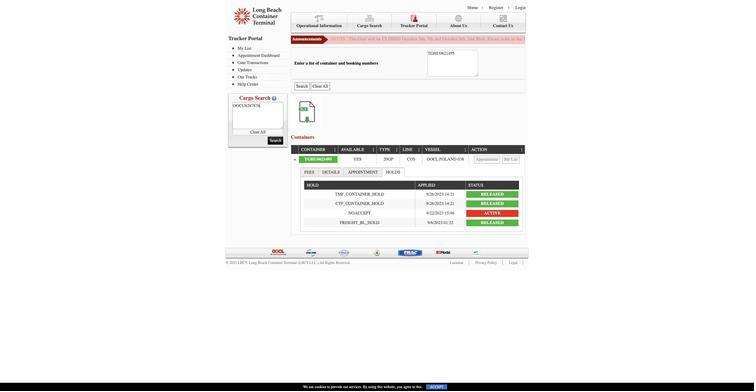 Task type: describe. For each thing, give the bounding box(es) containing it.
type column header
[[377, 146, 400, 154]]

contact us link
[[481, 14, 526, 29]]

line link
[[403, 146, 415, 154]]

2 the from the left
[[629, 36, 635, 42]]

my list link
[[232, 46, 287, 51]]

poland
[[439, 157, 457, 162]]

2 for from the left
[[622, 36, 628, 42]]

status
[[468, 183, 484, 188]]

our
[[238, 75, 244, 80]]

active
[[484, 211, 501, 216]]

vessel column header
[[422, 146, 469, 154]]

updates
[[238, 68, 252, 72]]

0 vertical spatial cargo
[[357, 23, 369, 28]]

9/6/2023
[[428, 221, 443, 225]]

list
[[245, 46, 251, 51]]

the
[[349, 36, 356, 42]]

20gp
[[384, 157, 393, 162]]

cookies
[[315, 385, 326, 390]]

clear
[[250, 130, 260, 135]]

freight_bl_hold
[[340, 221, 380, 225]]

row containing ctf_container_hold
[[304, 200, 519, 209]]

1 for from the left
[[579, 36, 584, 42]]

1 horizontal spatial search
[[370, 23, 382, 28]]

15:46
[[445, 211, 455, 216]]

applied link
[[418, 181, 438, 190]]

operational information
[[297, 23, 342, 28]]

2 october from the left
[[443, 36, 458, 42]]

menu bar containing my list
[[228, 46, 290, 88]]

1 october from the left
[[402, 36, 417, 42]]

1 the from the left
[[517, 36, 522, 42]]

operational information link
[[291, 14, 348, 29]]

transactions
[[247, 60, 268, 65]]

legal link
[[509, 261, 518, 265]]

this
[[377, 385, 383, 390]]

tmf_container_hold cell
[[304, 190, 415, 200]]

appointment tab
[[344, 168, 382, 177]]

0 horizontal spatial portal
[[248, 35, 262, 42]]

9/22/2023
[[427, 211, 444, 216]]

details tab
[[318, 168, 344, 177]]

1 vertical spatial and
[[339, 61, 345, 66]]

gate
[[600, 36, 608, 42]]

my list appointment dashboard gate transactions updates our trucks help center
[[238, 46, 280, 87]]

container
[[268, 261, 283, 265]]

type
[[380, 148, 390, 152]]

appointment
[[238, 53, 260, 58]]

row containing tmf_container_hold
[[304, 190, 519, 200]]

booking
[[346, 61, 361, 66]]

0 vertical spatial trucker portal
[[401, 23, 428, 28]]

list
[[309, 61, 315, 66]]

available column header
[[338, 146, 377, 154]]

menu bar containing operational information
[[291, 12, 526, 33]]

vessel
[[425, 148, 441, 152]]

20gp cell
[[377, 154, 400, 165]]

2 horizontal spatial to
[[512, 36, 515, 42]]

Enter container numbers and/ or booking numbers. Press ESC to reset input box text field
[[428, 50, 478, 77]]

hold
[[307, 183, 319, 188]]

available link
[[341, 146, 367, 154]]

edit column settings image for type
[[395, 148, 399, 152]]

2023
[[230, 261, 237, 265]]

1 horizontal spatial to
[[413, 385, 415, 390]]

01:32
[[444, 221, 453, 225]]

agree
[[404, 385, 412, 390]]

beach
[[258, 261, 267, 265]]

center
[[247, 82, 259, 87]]

1 vertical spatial trucker portal
[[228, 35, 262, 42]]

register
[[489, 5, 504, 10]]

home
[[468, 5, 478, 10]]

14:21 for tmf_container_hold
[[445, 192, 455, 197]]

9/26/2023 14:21 for ctf_container_hold
[[427, 202, 455, 206]]

containers
[[291, 134, 315, 140]]

edit column settings image
[[333, 148, 337, 152]]

enter a list of container and booking numbers
[[295, 61, 378, 66]]

oocl poland 038 cell
[[422, 154, 469, 165]]

1 vertical spatial trucker
[[228, 35, 247, 42]]

accept
[[430, 386, 444, 390]]

type link
[[380, 146, 393, 154]]

operational
[[297, 23, 319, 28]]

row group containing tghu0621495
[[291, 154, 525, 235]]

14:21 for ctf_container_hold
[[445, 202, 455, 206]]

details
[[609, 36, 621, 42]]

1 vertical spatial search
[[255, 95, 271, 101]]

refer
[[501, 36, 510, 42]]

row group inside tab list
[[304, 190, 519, 228]]

about
[[450, 23, 462, 28]]

llc.)
[[310, 261, 319, 265]]

edit column settings image for vessel
[[464, 148, 468, 152]]

yes
[[354, 157, 362, 162]]

appointment dashboard link
[[232, 53, 287, 58]]

updates link
[[232, 68, 287, 72]]

©
[[226, 261, 229, 265]]

terminal
[[284, 261, 297, 265]]

1 vertical spatial cargo search
[[239, 95, 271, 101]]

policy
[[488, 261, 497, 265]]

1 horizontal spatial gate
[[358, 36, 367, 42]]

1 vertical spatial cargo
[[239, 95, 254, 101]]

help center link
[[232, 82, 287, 87]]

row containing hold
[[304, 181, 519, 190]]

gate inside my list appointment dashboard gate transactions updates our trucks help center
[[238, 60, 246, 65]]

released for tmf_container_hold
[[481, 192, 504, 197]]

contact us
[[493, 23, 514, 28]]

5th,
[[419, 36, 426, 42]]

privacy policy link
[[476, 261, 497, 265]]

holds tab
[[382, 168, 405, 177]]

freight_bl_hold cell
[[304, 219, 415, 228]]

page
[[568, 36, 577, 42]]

tmf_container_hold
[[335, 192, 384, 197]]

dashboard
[[261, 53, 280, 58]]

be
[[376, 36, 381, 42]]

9/22/2023 15:46 cell
[[415, 209, 466, 219]]

cos
[[407, 157, 415, 162]]

week.
[[636, 36, 648, 42]]

using
[[368, 385, 377, 390]]

applied
[[418, 183, 435, 188]]



Task type: vqa. For each thing, say whether or not it's contained in the screenshot.


Task type: locate. For each thing, give the bounding box(es) containing it.
a
[[306, 61, 308, 66]]

0 horizontal spatial |
[[482, 6, 483, 10]]

for right details
[[622, 36, 628, 42]]

holds
[[386, 170, 400, 175]]

0 horizontal spatial us
[[463, 23, 467, 28]]

details
[[323, 170, 340, 175]]

action link
[[471, 146, 490, 154]]

october left 8th,
[[443, 36, 458, 42]]

9/26/2023 14:21
[[427, 192, 455, 197], [427, 202, 455, 206]]

further
[[585, 36, 598, 42]]

2 vertical spatial released
[[481, 221, 504, 225]]

gate transactions link
[[232, 60, 287, 65]]

1 edit column settings image from the left
[[372, 148, 376, 152]]

0 vertical spatial 14:21
[[445, 192, 455, 197]]

0 horizontal spatial for
[[579, 36, 584, 42]]

released for freight_bl_hold
[[481, 221, 504, 225]]

and right 7th in the top of the page
[[435, 36, 441, 42]]

to left this.
[[413, 385, 415, 390]]

edit column settings image inside available column header
[[372, 148, 376, 152]]

1 vertical spatial 9/26/2023
[[427, 202, 444, 206]]

row
[[291, 146, 525, 154], [291, 154, 525, 165], [304, 181, 519, 190], [304, 190, 519, 200], [304, 200, 519, 209], [304, 209, 519, 219], [304, 219, 519, 228]]

gate right the
[[358, 36, 367, 42]]

all inside button
[[260, 130, 266, 135]]

2 9/26/2023 from the top
[[427, 202, 444, 206]]

2 14:21 from the top
[[445, 202, 455, 206]]

10/1/23 the gate will be closed october 5th, 7th and october 8th, 2nd shift. please refer to the truck gate hours web page for further gate details for the week.
[[330, 36, 648, 42]]

9/26/2023 14:21 for tmf_container_hold
[[427, 192, 455, 197]]

1 horizontal spatial cargo
[[357, 23, 369, 28]]

us for contact us
[[509, 23, 514, 28]]

container
[[320, 61, 337, 66]]

portal up the 5th,
[[416, 23, 428, 28]]

cos cell
[[400, 154, 422, 165]]

portal up the 'my list' link
[[248, 35, 262, 42]]

2 us from the left
[[509, 23, 514, 28]]

grid inside tab list
[[304, 181, 519, 228]]

edit column settings image for available
[[372, 148, 376, 152]]

appointment
[[348, 170, 378, 175]]

cargo up will
[[357, 23, 369, 28]]

0 horizontal spatial search
[[255, 95, 271, 101]]

line
[[403, 148, 413, 152]]

trucker portal up list
[[228, 35, 262, 42]]

trucker portal up the 5th,
[[401, 23, 428, 28]]

long
[[249, 261, 257, 265]]

yes cell
[[338, 154, 377, 165]]

3 edit column settings image from the left
[[417, 148, 421, 152]]

9/26/2023 14:21 cell down applied link
[[415, 190, 466, 200]]

7th
[[427, 36, 433, 42]]

released for ctf_container_hold
[[481, 202, 504, 206]]

2 edit column settings image from the left
[[395, 148, 399, 152]]

ctf_container_hold cell
[[304, 200, 415, 209]]

9/26/2023
[[427, 192, 444, 197], [427, 202, 444, 206]]

closed
[[382, 36, 401, 42]]

and
[[435, 36, 441, 42], [339, 61, 345, 66]]

1 horizontal spatial and
[[435, 36, 441, 42]]

the
[[517, 36, 522, 42], [629, 36, 635, 42]]

1 released from the top
[[481, 192, 504, 197]]

9/26/2023 14:21 cell for ctf_container_hold
[[415, 200, 466, 209]]

9/26/2023 for ctf_container_hold
[[427, 202, 444, 206]]

1 horizontal spatial us
[[509, 23, 514, 28]]

status link
[[468, 181, 486, 190]]

the left week.
[[629, 36, 635, 42]]

tab list
[[299, 166, 525, 233]]

0 vertical spatial portal
[[416, 23, 428, 28]]

2 9/26/2023 14:21 from the top
[[427, 202, 455, 206]]

edit column settings image for action
[[520, 148, 524, 152]]

edit column settings image for line
[[417, 148, 421, 152]]

for
[[579, 36, 584, 42], [622, 36, 628, 42]]

website,
[[384, 385, 396, 390]]

1 horizontal spatial menu bar
[[291, 12, 526, 33]]

active cell
[[466, 209, 519, 219]]

1 14:21 from the top
[[445, 192, 455, 197]]

contact
[[493, 23, 508, 28]]

please
[[488, 36, 500, 42]]

0 horizontal spatial the
[[517, 36, 522, 42]]

2 released cell from the top
[[466, 200, 519, 209]]

oocl
[[427, 157, 439, 162]]

provide
[[331, 385, 342, 390]]

2 | from the left
[[509, 6, 509, 10]]

9/26/2023 14:21 cell
[[415, 190, 466, 200], [415, 200, 466, 209]]

fees
[[305, 170, 314, 175]]

2 horizontal spatial gate
[[536, 36, 545, 42]]

released cell for freight_bl_hold
[[466, 219, 519, 228]]

9/26/2023 down applied link
[[427, 192, 444, 197]]

released cell for ctf_container_hold
[[466, 200, 519, 209]]

1 vertical spatial menu bar
[[228, 46, 290, 88]]

we
[[303, 385, 308, 390]]

will
[[368, 36, 375, 42]]

for right the page
[[579, 36, 584, 42]]

released cell down 'active'
[[466, 219, 519, 228]]

9/26/2023 14:21 up 9/22/2023 15:46
[[427, 202, 455, 206]]

help
[[238, 82, 246, 87]]

0 horizontal spatial and
[[339, 61, 345, 66]]

4 edit column settings image from the left
[[464, 148, 468, 152]]

0 horizontal spatial trucker
[[228, 35, 247, 42]]

menu bar
[[291, 12, 526, 33], [228, 46, 290, 88]]

lbct,
[[238, 261, 248, 265]]

1 9/26/2023 14:21 from the top
[[427, 192, 455, 197]]

3 released cell from the top
[[466, 219, 519, 228]]

to
[[512, 36, 515, 42], [327, 385, 330, 390], [413, 385, 415, 390]]

cargo
[[357, 23, 369, 28], [239, 95, 254, 101]]

to right the cookies
[[327, 385, 330, 390]]

0 horizontal spatial to
[[327, 385, 330, 390]]

cargo search up will
[[357, 23, 382, 28]]

0 horizontal spatial menu bar
[[228, 46, 290, 88]]

services.
[[349, 385, 362, 390]]

1 vertical spatial 9/26/2023 14:21
[[427, 202, 455, 206]]

line column header
[[400, 146, 422, 154]]

1 vertical spatial all
[[320, 261, 324, 265]]

cell
[[469, 154, 525, 165]]

0 vertical spatial menu bar
[[291, 12, 526, 33]]

cargo search inside menu bar
[[357, 23, 382, 28]]

1 horizontal spatial |
[[509, 6, 509, 10]]

0 horizontal spatial trucker portal
[[228, 35, 262, 42]]

the left truck
[[517, 36, 522, 42]]

to right the refer
[[512, 36, 515, 42]]

legal
[[509, 261, 518, 265]]

us right contact
[[509, 23, 514, 28]]

tree grid containing container
[[291, 146, 525, 235]]

3 released from the top
[[481, 221, 504, 225]]

edit column settings image inside "vessel" column header
[[464, 148, 468, 152]]

trucker
[[401, 23, 415, 28], [228, 35, 247, 42]]

numbers
[[362, 61, 378, 66]]

1 horizontal spatial the
[[629, 36, 635, 42]]

9/26/2023 14:21 down applied link
[[427, 192, 455, 197]]

vessel link
[[425, 146, 443, 154]]

about us link
[[437, 14, 481, 29]]

2nd
[[468, 36, 475, 42]]

0 vertical spatial trucker
[[401, 23, 415, 28]]

released cell up 'active'
[[466, 200, 519, 209]]

© 2023 lbct, long beach container terminal (lbct llc.) all rights reserved.
[[226, 261, 351, 265]]

1 9/26/2023 from the top
[[427, 192, 444, 197]]

0 vertical spatial all
[[260, 130, 266, 135]]

home link
[[468, 5, 478, 10]]

9/26/2023 up 9/22/2023
[[427, 202, 444, 206]]

edit column settings image
[[372, 148, 376, 152], [395, 148, 399, 152], [417, 148, 421, 152], [464, 148, 468, 152], [520, 148, 524, 152]]

location
[[450, 261, 464, 265]]

1 horizontal spatial cargo search
[[357, 23, 382, 28]]

| left login at the right
[[509, 6, 509, 10]]

2 9/26/2023 14:21 cell from the top
[[415, 200, 466, 209]]

ctf_container_hold
[[336, 202, 384, 206]]

9/26/2023 14:21 cell for tmf_container_hold
[[415, 190, 466, 200]]

clear all
[[250, 130, 266, 135]]

1 released cell from the top
[[466, 190, 519, 200]]

noaccept cell
[[304, 209, 415, 219]]

all right clear
[[260, 130, 266, 135]]

1 horizontal spatial portal
[[416, 23, 428, 28]]

trucker up 'closed'
[[401, 23, 415, 28]]

released up 'active'
[[481, 202, 504, 206]]

0 horizontal spatial cargo search
[[239, 95, 271, 101]]

accept button
[[426, 385, 448, 390]]

edit column settings image inside line column header
[[417, 148, 421, 152]]

tghu0621495
[[305, 157, 332, 162]]

0 vertical spatial 9/26/2023
[[427, 192, 444, 197]]

fees tab
[[300, 168, 319, 177]]

1 9/26/2023 14:21 cell from the top
[[415, 190, 466, 200]]

0 vertical spatial 9/26/2023 14:21
[[427, 192, 455, 197]]

row containing freight_bl_hold
[[304, 219, 519, 228]]

0 horizontal spatial all
[[260, 130, 266, 135]]

and left booking
[[339, 61, 345, 66]]

None submit
[[295, 83, 310, 91], [268, 137, 283, 145], [295, 83, 310, 91], [268, 137, 283, 145]]

0 vertical spatial cargo search
[[357, 23, 382, 28]]

tab list containing fees
[[299, 166, 525, 233]]

gate up updates
[[238, 60, 246, 65]]

2 released from the top
[[481, 202, 504, 206]]

released down status link
[[481, 192, 504, 197]]

1 horizontal spatial october
[[443, 36, 458, 42]]

october left the 5th,
[[402, 36, 417, 42]]

1 horizontal spatial for
[[622, 36, 628, 42]]

0 horizontal spatial october
[[402, 36, 417, 42]]

container column header
[[299, 146, 338, 154]]

row group containing tmf_container_hold
[[304, 190, 519, 228]]

search down help center link
[[255, 95, 271, 101]]

trucker portal link
[[392, 14, 437, 29]]

(lbct
[[298, 261, 309, 265]]

search
[[370, 23, 382, 28], [255, 95, 271, 101]]

cargo down help
[[239, 95, 254, 101]]

| right 'home'
[[482, 6, 483, 10]]

0 vertical spatial released
[[481, 192, 504, 197]]

1 vertical spatial 14:21
[[445, 202, 455, 206]]

portal inside trucker portal link
[[416, 23, 428, 28]]

we use cookies to provide our services. by using this website, you agree to this.
[[303, 385, 423, 390]]

my
[[238, 46, 244, 51]]

grid containing hold
[[304, 181, 519, 228]]

all
[[260, 130, 266, 135], [320, 261, 324, 265]]

register link
[[489, 5, 504, 10]]

None button
[[311, 83, 330, 91], [474, 156, 500, 164], [503, 156, 520, 164], [311, 83, 330, 91], [474, 156, 500, 164], [503, 156, 520, 164]]

0 horizontal spatial cargo
[[239, 95, 254, 101]]

gate right truck
[[536, 36, 545, 42]]

login link
[[516, 5, 526, 10]]

Enter container numbers and/ or booking numbers.  text field
[[233, 103, 283, 129]]

9/6/2023 01:32 cell
[[415, 219, 466, 228]]

row containing container
[[291, 146, 525, 154]]

tree grid
[[291, 146, 525, 235]]

edit column settings image inside type column header
[[395, 148, 399, 152]]

search up be
[[370, 23, 382, 28]]

1 vertical spatial portal
[[248, 35, 262, 42]]

october
[[402, 36, 417, 42], [443, 36, 458, 42]]

released down the active cell
[[481, 221, 504, 225]]

announcements
[[292, 37, 322, 42]]

action column header
[[469, 146, 525, 154]]

us right about
[[463, 23, 467, 28]]

1 | from the left
[[482, 6, 483, 10]]

released cell
[[466, 190, 519, 200], [466, 200, 519, 209], [466, 219, 519, 228]]

1 horizontal spatial trucker portal
[[401, 23, 428, 28]]

0 vertical spatial search
[[370, 23, 382, 28]]

038
[[458, 157, 464, 162]]

all right "llc.)"
[[320, 261, 324, 265]]

cargo search down center
[[239, 95, 271, 101]]

reserved.
[[336, 261, 351, 265]]

row group
[[291, 154, 525, 235], [304, 190, 519, 228]]

cargo search
[[357, 23, 382, 28], [239, 95, 271, 101]]

tghu0621495 cell
[[299, 154, 338, 165]]

by
[[363, 385, 368, 390]]

privacy policy
[[476, 261, 497, 265]]

1 horizontal spatial all
[[320, 261, 324, 265]]

1 horizontal spatial trucker
[[401, 23, 415, 28]]

edit column settings image inside action column header
[[520, 148, 524, 152]]

1 us from the left
[[463, 23, 467, 28]]

this.
[[416, 385, 423, 390]]

9/26/2023 for tmf_container_hold
[[427, 192, 444, 197]]

0 vertical spatial and
[[435, 36, 441, 42]]

hours
[[546, 36, 558, 42]]

row containing noaccept
[[304, 209, 519, 219]]

us for about us
[[463, 23, 467, 28]]

10/1/23
[[330, 36, 345, 42]]

row containing tghu0621495
[[291, 154, 525, 165]]

released cell down status link
[[466, 190, 519, 200]]

1 vertical spatial released
[[481, 202, 504, 206]]

5 edit column settings image from the left
[[520, 148, 524, 152]]

grid
[[304, 181, 519, 228]]

trucker up my
[[228, 35, 247, 42]]

about us
[[450, 23, 467, 28]]

trucks
[[245, 75, 257, 80]]

released cell for tmf_container_hold
[[466, 190, 519, 200]]

|
[[482, 6, 483, 10], [509, 6, 509, 10]]

9/26/2023 14:21 cell up 9/22/2023 15:46
[[415, 200, 466, 209]]

cargo search link
[[348, 14, 392, 29]]

8th,
[[459, 36, 467, 42]]

enter
[[295, 61, 305, 66]]

0 horizontal spatial gate
[[238, 60, 246, 65]]



